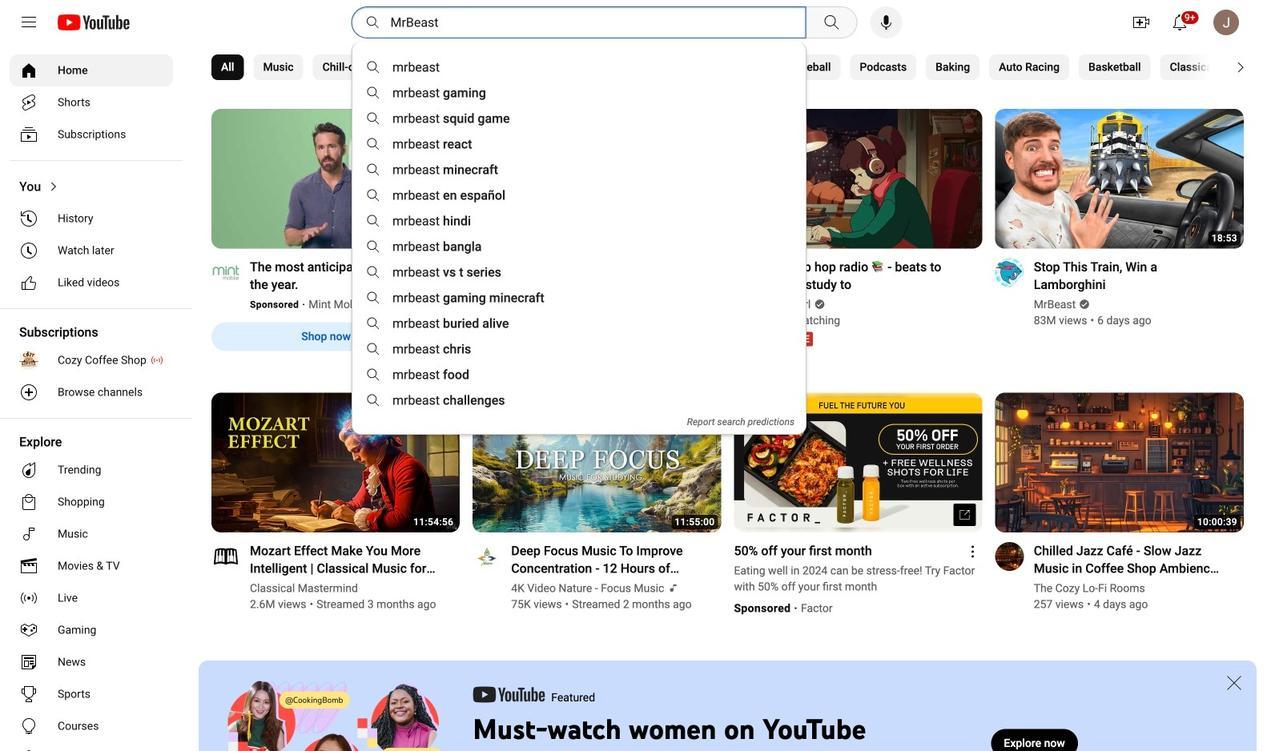 Task type: vqa. For each thing, say whether or not it's contained in the screenshot.
10 hours, 39 seconds element
yes



Task type: locate. For each thing, give the bounding box(es) containing it.
None text field
[[302, 330, 351, 343], [1004, 737, 1066, 750], [302, 330, 351, 343], [1004, 737, 1066, 750]]

18 minutes, 53 seconds element
[[1212, 234, 1238, 243]]

0 horizontal spatial sponsored image
[[250, 298, 309, 312]]

10 hours, 39 seconds element
[[1198, 518, 1238, 527]]

4k video nature - focus music image
[[473, 543, 502, 571]]

None search field
[[348, 6, 861, 38]]

verified image down stop this train, win a lamborghini by mrbeast 83,337,301 views 6 days ago 18 minutes element
[[1076, 299, 1091, 310]]

official artist channel image
[[665, 583, 679, 594]]

go to channel: mint mobile. element
[[309, 298, 368, 311]]

verified image
[[811, 299, 826, 310], [1076, 299, 1091, 310]]

2 verified image from the left
[[1076, 299, 1091, 310]]

0 horizontal spatial verified image
[[811, 299, 826, 310]]

sponsored image
[[250, 298, 309, 312], [734, 599, 801, 619]]

verified image up live image
[[811, 299, 826, 310]]

go to channel: mint mobile. image
[[212, 258, 240, 287]]

1 horizontal spatial verified image
[[1076, 299, 1091, 310]]

classical mastermind image
[[212, 543, 240, 571]]

list box
[[353, 54, 806, 435]]

tab list
[[212, 45, 1264, 90]]

lofi hip hop radio 📚 - beats to relax/study to by lofi girl 367,598,792 views element
[[773, 258, 964, 294]]

1 vertical spatial sponsored image
[[734, 599, 801, 619]]

1 verified image from the left
[[811, 299, 826, 310]]

1 horizontal spatial sponsored image
[[734, 599, 801, 619]]

avatar image image
[[1214, 10, 1240, 35]]

verified image for stop this train, win a lamborghini by mrbeast 83,337,301 views 6 days ago 18 minutes element
[[1076, 299, 1091, 310]]



Task type: describe. For each thing, give the bounding box(es) containing it.
the cozy lo-fi rooms image
[[996, 543, 1025, 571]]

deep focus music to improve concentration - 12 hours of ambient study music to concentrate #643 by 4k video nature - focus music 75,882 views streamed 2 months ago 11 hours, 55 minutes element
[[511, 543, 702, 578]]

0 vertical spatial sponsored image
[[250, 298, 309, 312]]

11 hours, 54 minutes, 56 seconds element
[[414, 518, 454, 527]]

verified image for the lofi hip hop radio 📚 - beats to relax/study to by lofi girl 367,598,792 views element
[[811, 299, 826, 310]]

mrbeast image
[[996, 258, 1025, 287]]

stop this train, win a lamborghini by mrbeast 83,337,301 views 6 days ago 18 minutes element
[[1034, 258, 1225, 294]]

relaxing jazz instrumental music ☕ warm jazz music at cozy coffee shop ambience ~ background music by cozy coffee shop 41,579 views streamed 3 hours ago 11 hours, 55 minutes element
[[511, 258, 702, 294]]

live image
[[773, 332, 813, 347]]

16 seconds element
[[434, 234, 454, 243]]

11 hours, 55 minutes element
[[675, 518, 715, 527]]

mozart effect make you more intelligent | classical music for studying concentration and brain power by classical mastermind 2,663,337 views streamed 3 months ago 11 hours, 54 minutes element
[[250, 543, 441, 578]]

Search text field
[[391, 12, 803, 33]]

chilled jazz café - slow jazz music in coffee shop ambience for working, studying or relaxing by the cozy lo-fi rooms 257 views 4 days ago 10 hours element
[[1034, 543, 1225, 578]]

ad - the most anticipated sequel of the year. - 16 seconds - new customer offer—get our 3-month unlimited phone plan for $15/month! - mint mobile - play video element
[[250, 258, 441, 294]]

cozy coffee shop image
[[473, 258, 502, 287]]



